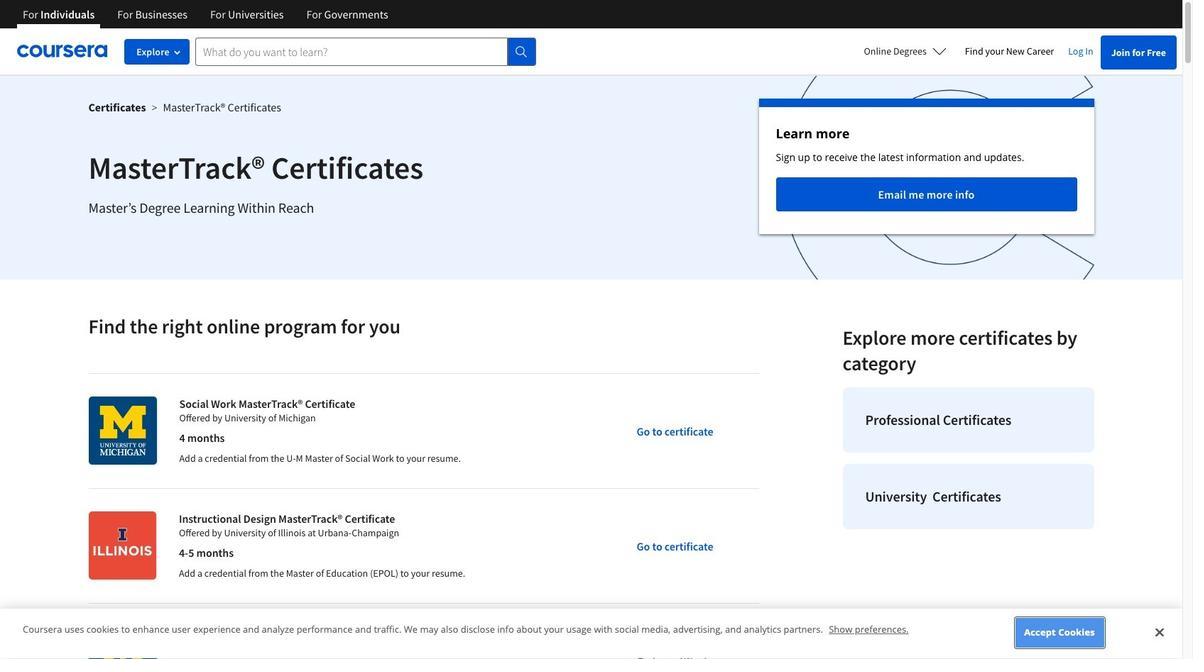 Task type: locate. For each thing, give the bounding box(es) containing it.
list
[[837, 382, 1100, 535]]

None search field
[[195, 37, 536, 66]]

university of michigan image
[[88, 397, 157, 465]]

status
[[759, 99, 1094, 234]]

university of illinois at urbana-champaign image
[[88, 512, 156, 580]]



Task type: describe. For each thing, give the bounding box(es) containing it.
coursera image
[[17, 40, 107, 63]]

What do you want to learn? text field
[[195, 37, 508, 66]]

privacy alert dialog
[[0, 610, 1182, 660]]

banner navigation
[[11, 0, 400, 39]]



Task type: vqa. For each thing, say whether or not it's contained in the screenshot.
Banner navigation
yes



